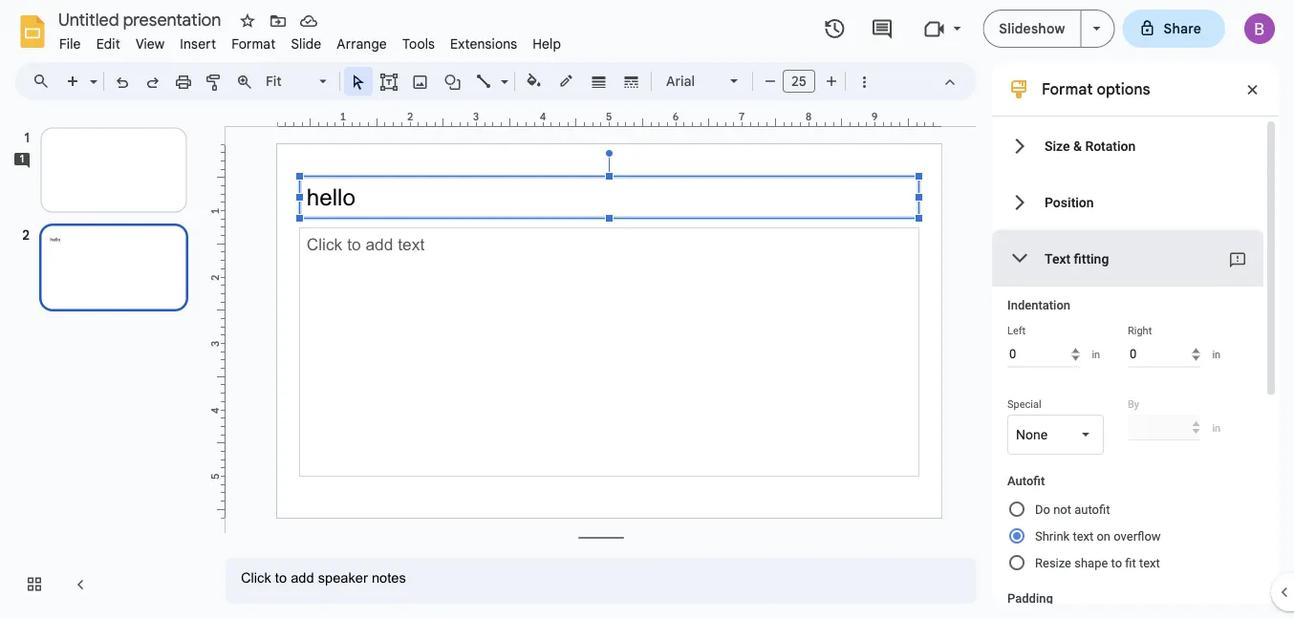 Task type: vqa. For each thing, say whether or not it's contained in the screenshot.
the show
no



Task type: describe. For each thing, give the bounding box(es) containing it.
left
[[1008, 325, 1026, 337]]

options
[[1097, 79, 1151, 98]]

do
[[1036, 502, 1051, 517]]

Left indent, measured in inches. Value must be between -0.4409 and 8.9933 text field
[[1008, 342, 1080, 368]]

Font size field
[[783, 70, 823, 98]]

format options application
[[0, 0, 1295, 620]]

position tab
[[993, 174, 1264, 230]]

shape image
[[442, 68, 464, 95]]

resize
[[1036, 556, 1072, 570]]

special
[[1008, 398, 1042, 410]]

file menu item
[[52, 33, 89, 55]]

fill color: transparent image
[[524, 68, 546, 93]]

Zoom field
[[260, 68, 336, 96]]

rotation
[[1086, 138, 1136, 154]]

arial option
[[666, 68, 719, 95]]

Menus field
[[24, 68, 66, 95]]

indentation
[[1008, 298, 1071, 313]]

format for format options
[[1042, 79, 1093, 98]]

in for by
[[1213, 422, 1221, 434]]

Rename text field
[[52, 8, 232, 31]]

overflow
[[1114, 529, 1161, 544]]

size & rotation tab
[[993, 118, 1264, 174]]

text inside radio
[[1073, 529, 1094, 544]]

right
[[1128, 325, 1152, 337]]

arrange menu item
[[329, 33, 395, 55]]

tools menu item
[[395, 33, 443, 55]]

arrange
[[337, 35, 387, 52]]

text inside radio
[[1140, 556, 1161, 570]]

main toolbar
[[56, 67, 880, 98]]

slide
[[291, 35, 322, 52]]

not
[[1054, 502, 1072, 517]]

autofit
[[1008, 474, 1045, 489]]

help menu item
[[525, 33, 569, 55]]

slideshow button
[[983, 10, 1082, 48]]

autofit
[[1075, 502, 1111, 517]]

presentation options image
[[1093, 27, 1101, 31]]

none option
[[1016, 426, 1048, 445]]

in for left
[[1092, 349, 1101, 361]]

by
[[1128, 398, 1140, 410]]

in for right
[[1213, 349, 1221, 361]]

resize shape to fit text
[[1036, 556, 1161, 570]]

Font size text field
[[784, 70, 815, 93]]

format options section
[[993, 62, 1279, 620]]

view
[[136, 35, 165, 52]]

format menu item
[[224, 33, 283, 55]]

fitting
[[1074, 251, 1110, 267]]

extensions
[[450, 35, 518, 52]]



Task type: locate. For each thing, give the bounding box(es) containing it.
&
[[1074, 138, 1082, 154]]

Right indent, measured in inches. Value must be between -0.4409 and 8.9933 text field
[[1128, 342, 1200, 368]]

share button
[[1123, 10, 1226, 48]]

Resize shape to fit text radio
[[1008, 550, 1251, 577]]

Star checkbox
[[234, 8, 261, 34]]

position
[[1045, 194, 1095, 210]]

in right left indent, measured in inches. value must be between -0.4409 and 8.9933 text box
[[1092, 349, 1101, 361]]

shape
[[1075, 556, 1109, 570]]

arial
[[666, 73, 695, 89]]

text
[[1073, 529, 1094, 544], [1140, 556, 1161, 570]]

0 horizontal spatial format
[[232, 35, 276, 52]]

navigation inside format options application
[[0, 108, 210, 620]]

text left on
[[1073, 529, 1094, 544]]

1 option from the left
[[589, 68, 611, 95]]

0 vertical spatial text
[[1073, 529, 1094, 544]]

padding
[[1008, 592, 1054, 606]]

menu bar
[[52, 25, 569, 56]]

option right border color: transparent icon
[[589, 68, 611, 95]]

file
[[59, 35, 81, 52]]

format
[[232, 35, 276, 52], [1042, 79, 1093, 98]]

1 horizontal spatial format
[[1042, 79, 1093, 98]]

size
[[1045, 138, 1070, 154]]

tools
[[402, 35, 435, 52]]

format inside menu item
[[232, 35, 276, 52]]

format left options
[[1042, 79, 1093, 98]]

extensions menu item
[[443, 33, 525, 55]]

share
[[1164, 20, 1202, 37]]

border color: transparent image
[[556, 68, 578, 93]]

size & rotation
[[1045, 138, 1136, 154]]

menu bar inside menu bar banner
[[52, 25, 569, 56]]

format for format
[[232, 35, 276, 52]]

in
[[1092, 349, 1101, 361], [1213, 349, 1221, 361], [1213, 422, 1221, 434]]

0 horizontal spatial text
[[1073, 529, 1094, 544]]

text fitting
[[1045, 251, 1110, 267]]

1 vertical spatial text
[[1140, 556, 1161, 570]]

text fitting tab
[[993, 230, 1264, 287]]

navigation
[[0, 108, 210, 620]]

do not autofit
[[1036, 502, 1111, 517]]

option
[[589, 68, 611, 95], [621, 68, 643, 95]]

format options
[[1042, 79, 1151, 98]]

insert image image
[[410, 68, 432, 95]]

shrink
[[1036, 529, 1070, 544]]

insert
[[180, 35, 216, 52]]

0 horizontal spatial option
[[589, 68, 611, 95]]

option left "arial"
[[621, 68, 643, 95]]

edit
[[96, 35, 120, 52]]

format down star option
[[232, 35, 276, 52]]

0 vertical spatial format
[[232, 35, 276, 52]]

Do not autofit radio
[[1008, 496, 1251, 523]]

1 horizontal spatial text
[[1140, 556, 1161, 570]]

slideshow
[[1000, 20, 1066, 37]]

Shrink text on overflow radio
[[1008, 523, 1251, 550]]

auto fit type option group
[[1008, 496, 1251, 584]]

insert menu item
[[172, 33, 224, 55]]

1 horizontal spatial option
[[621, 68, 643, 95]]

text
[[1045, 251, 1071, 267]]

to
[[1112, 556, 1123, 570]]

Special indent amount, measured in inches. Value must be between 0.01 and 8.9933 text field
[[1128, 415, 1200, 441]]

menu bar banner
[[0, 0, 1295, 620]]

new slide with layout image
[[85, 69, 98, 76]]

in right right indent, measured in inches. value must be between -0.4409 and 8.9933 text box
[[1213, 349, 1221, 361]]

help
[[533, 35, 561, 52]]

none
[[1016, 427, 1048, 443]]

edit menu item
[[89, 33, 128, 55]]

2 option from the left
[[621, 68, 643, 95]]

menu bar containing file
[[52, 25, 569, 56]]

slide menu item
[[283, 33, 329, 55]]

view menu item
[[128, 33, 172, 55]]

text right fit
[[1140, 556, 1161, 570]]

format inside section
[[1042, 79, 1093, 98]]

1 vertical spatial format
[[1042, 79, 1093, 98]]

fit
[[1126, 556, 1137, 570]]

in right special indent amount, measured in inches. value must be between 0.01 and 8.9933 'text field'
[[1213, 422, 1221, 434]]

Zoom text field
[[263, 68, 317, 95]]

on
[[1097, 529, 1111, 544]]

shrink text on overflow
[[1036, 529, 1161, 544]]



